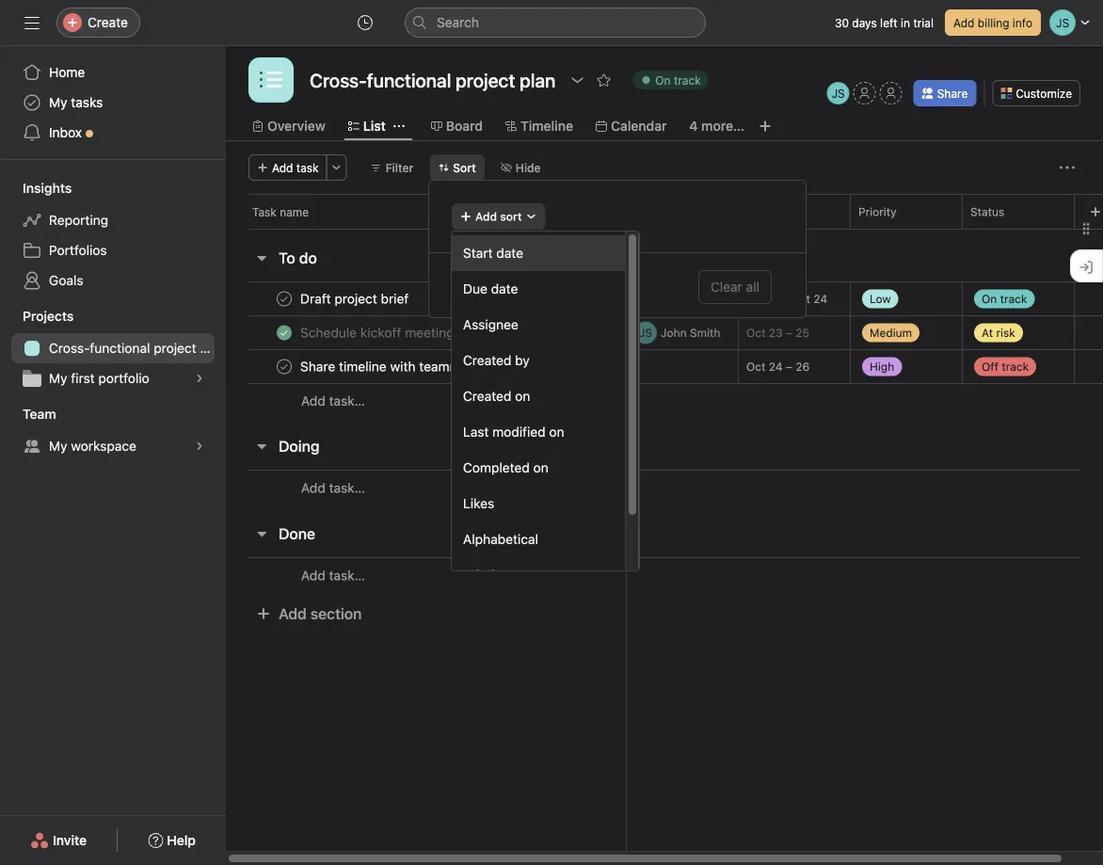 Task type: vqa. For each thing, say whether or not it's contained in the screenshot.
JOHN SMITH
yes



Task type: describe. For each thing, give the bounding box(es) containing it.
days
[[852, 16, 877, 29]]

created for created on
[[463, 388, 512, 404]]

tab actions image
[[393, 120, 405, 132]]

created for created by
[[463, 353, 512, 368]]

assignee
[[463, 317, 518, 332]]

collapse task list for this section image for doing
[[254, 439, 269, 454]]

john for today – oct 24
[[661, 292, 687, 305]]

row containing js
[[226, 281, 1103, 316]]

header to do tree grid
[[226, 281, 1103, 418]]

due date
[[463, 281, 518, 297]]

oct for oct 23 – 25
[[746, 326, 766, 339]]

team
[[23, 406, 56, 422]]

reporting link
[[11, 205, 215, 235]]

completed image for today – oct 24
[[273, 288, 296, 310]]

add task… button for collapse task list for this section icon
[[301, 565, 365, 586]]

calendar
[[611, 118, 667, 134]]

task… for collapse task list for this section image corresponding to doing
[[329, 480, 365, 496]]

global element
[[0, 46, 226, 159]]

insights button
[[0, 179, 72, 198]]

task name
[[252, 205, 309, 218]]

add task button
[[248, 154, 327, 181]]

my first portfolio
[[49, 370, 149, 386]]

doing button
[[279, 429, 320, 463]]

hide
[[516, 161, 541, 174]]

billing
[[978, 16, 1010, 29]]

0 horizontal spatial more actions image
[[331, 162, 342, 173]]

add left billing
[[953, 16, 975, 29]]

trial
[[913, 16, 934, 29]]

my for my tasks
[[49, 95, 67, 110]]

invite button
[[18, 824, 99, 858]]

off track button
[[963, 350, 1074, 384]]

first
[[71, 370, 95, 386]]

4 more… button
[[689, 116, 745, 136]]

today – oct 24
[[746, 292, 828, 305]]

js button
[[827, 82, 850, 104]]

draft project brief cell
[[226, 281, 627, 316]]

add billing info
[[953, 16, 1033, 29]]

on track button
[[624, 67, 717, 93]]

timeline
[[521, 118, 573, 134]]

30
[[835, 16, 849, 29]]

add to starred image
[[596, 72, 611, 88]]

medium button
[[851, 316, 962, 350]]

filter button
[[362, 154, 422, 181]]

see details, my workspace image
[[194, 441, 205, 452]]

js for today – oct 24
[[639, 292, 652, 305]]

26
[[796, 360, 810, 373]]

add a task to this section image
[[329, 439, 344, 454]]

low
[[870, 292, 891, 305]]

my first portfolio link
[[11, 363, 215, 393]]

john for oct 23 – 25
[[661, 326, 687, 339]]

add up add section button
[[301, 568, 325, 583]]

search
[[437, 15, 479, 30]]

Schedule kickoff meeting text field
[[297, 323, 460, 342]]

hide button
[[492, 154, 549, 181]]

john smith for today
[[661, 292, 721, 305]]

completed checkbox for oct 24
[[273, 355, 296, 378]]

completed image for oct 23 – 25
[[273, 321, 296, 344]]

board link
[[431, 116, 483, 136]]

board
[[446, 118, 483, 134]]

calendar link
[[596, 116, 667, 136]]

1 add task… button from the top
[[301, 391, 365, 411]]

list link
[[348, 116, 386, 136]]

tasks
[[71, 95, 103, 110]]

doing
[[279, 437, 320, 455]]

Completed checkbox
[[273, 288, 296, 310]]

done button
[[279, 517, 315, 551]]

overview
[[267, 118, 326, 134]]

oct for oct 24 – 26
[[746, 360, 766, 373]]

low button
[[851, 282, 962, 316]]

portfolio
[[98, 370, 149, 386]]

js for oct 23 – 25
[[639, 326, 652, 339]]

on track button
[[963, 282, 1074, 316]]

Share timeline with teammates text field
[[297, 357, 492, 376]]

high
[[870, 360, 894, 373]]

create
[[88, 15, 128, 30]]

projects element
[[0, 299, 226, 397]]

smith for oct 23
[[690, 326, 721, 339]]

row containing oct 24
[[226, 349, 1103, 384]]

portfolios link
[[11, 235, 215, 265]]

date for start date
[[496, 245, 523, 261]]

info
[[1013, 16, 1033, 29]]

on inside popup button
[[655, 73, 671, 87]]

23
[[769, 326, 783, 339]]

track for today – oct 24
[[1000, 292, 1027, 305]]

add a task to this section image
[[326, 250, 342, 265]]

2 add task… row from the top
[[226, 470, 1103, 505]]

alphabetical
[[463, 531, 538, 547]]

on track inside popup button
[[655, 73, 701, 87]]

add inside header to do 'tree grid'
[[301, 393, 325, 409]]

0 vertical spatial –
[[781, 292, 788, 305]]

task… for collapse task list for this section icon
[[329, 568, 365, 583]]

add task… inside header to do 'tree grid'
[[301, 393, 365, 409]]

add sort
[[475, 210, 522, 223]]

share
[[937, 87, 968, 100]]

filter
[[386, 161, 413, 174]]

medium
[[870, 326, 912, 339]]

4
[[689, 118, 698, 134]]

4 more…
[[689, 118, 745, 134]]

home link
[[11, 57, 215, 88]]

completed on
[[463, 460, 549, 475]]

1 vertical spatial 24
[[769, 360, 783, 373]]

high button
[[851, 350, 962, 384]]

1 horizontal spatial more actions image
[[1060, 160, 1075, 175]]

list
[[363, 118, 386, 134]]

– for oct 23
[[786, 326, 793, 339]]

3 add task… from the top
[[301, 568, 365, 583]]

completed checkbox for oct 23
[[273, 321, 296, 344]]

help
[[167, 833, 196, 848]]

home
[[49, 64, 85, 80]]

more…
[[701, 118, 745, 134]]

2 horizontal spatial on
[[549, 424, 564, 440]]

last
[[463, 424, 489, 440]]

add billing info button
[[945, 9, 1041, 36]]

all
[[746, 279, 760, 295]]

start date menu item
[[452, 235, 625, 271]]

1 horizontal spatial 24
[[814, 292, 828, 305]]

invite
[[53, 833, 87, 848]]

by
[[515, 353, 530, 368]]

help button
[[136, 824, 208, 858]]



Task type: locate. For each thing, give the bounding box(es) containing it.
add task… button for collapse task list for this section image corresponding to doing
[[301, 478, 365, 498]]

Completed checkbox
[[273, 321, 296, 344], [273, 355, 296, 378]]

task
[[296, 161, 319, 174]]

2 john smith from the top
[[661, 326, 721, 339]]

3 add task… row from the top
[[226, 557, 1103, 593]]

1 vertical spatial date
[[491, 281, 518, 297]]

collapse task list for this section image
[[254, 526, 269, 541]]

1
[[467, 326, 473, 339]]

1 vertical spatial track
[[1000, 292, 1027, 305]]

do
[[299, 249, 317, 267]]

js left clear
[[639, 292, 652, 305]]

add task… row
[[226, 383, 1103, 418], [226, 470, 1103, 505], [226, 557, 1103, 593]]

row containing 1
[[226, 315, 1103, 350]]

john smith for oct
[[661, 326, 721, 339]]

created on
[[463, 388, 530, 404]]

more actions image right task
[[331, 162, 342, 173]]

track up '4'
[[674, 73, 701, 87]]

24 right today
[[814, 292, 828, 305]]

collapse task list for this section image left to
[[254, 250, 269, 265]]

2 vertical spatial add task… row
[[226, 557, 1103, 593]]

1 smith from the top
[[690, 292, 721, 305]]

0 vertical spatial collapse task list for this section image
[[254, 250, 269, 265]]

projects button
[[0, 307, 74, 326]]

1 vertical spatial smith
[[690, 326, 721, 339]]

2 completed checkbox from the top
[[273, 355, 296, 378]]

goals link
[[11, 265, 215, 296]]

done
[[279, 525, 315, 543]]

more actions image
[[1060, 160, 1075, 175], [331, 162, 342, 173]]

created down 1 button
[[463, 353, 512, 368]]

task… inside header to do 'tree grid'
[[329, 393, 365, 409]]

add
[[953, 16, 975, 29], [272, 161, 293, 174], [475, 210, 497, 223], [301, 393, 325, 409], [301, 480, 325, 496], [301, 568, 325, 583], [279, 605, 307, 623]]

1 button
[[464, 323, 491, 342]]

1 my from the top
[[49, 95, 67, 110]]

completed checkbox inside schedule kickoff meeting cell
[[273, 321, 296, 344]]

row containing task name
[[226, 194, 1103, 229]]

smith
[[690, 292, 721, 305], [690, 326, 721, 339]]

add left task
[[272, 161, 293, 174]]

1 horizontal spatial on
[[533, 460, 549, 475]]

2 collapse task list for this section image from the top
[[254, 439, 269, 454]]

1 vertical spatial on
[[549, 424, 564, 440]]

sort
[[500, 210, 522, 223]]

– for oct 24
[[786, 360, 793, 373]]

history image
[[358, 15, 373, 30]]

2 vertical spatial completed image
[[273, 355, 296, 378]]

my tasks link
[[11, 88, 215, 118]]

insights
[[23, 180, 72, 196]]

1 horizontal spatial on
[[982, 292, 997, 305]]

– right today
[[781, 292, 788, 305]]

add task… button up section
[[301, 565, 365, 586]]

0 vertical spatial on
[[655, 73, 671, 87]]

workspace
[[71, 438, 136, 454]]

0 vertical spatial created
[[463, 353, 512, 368]]

inbox
[[49, 125, 82, 140]]

on up at on the top
[[982, 292, 997, 305]]

john smith left all
[[661, 292, 721, 305]]

completed checkbox inside share timeline with teammates cell
[[273, 355, 296, 378]]

30 days left in trial
[[835, 16, 934, 29]]

0 vertical spatial john smith
[[661, 292, 721, 305]]

2 created from the top
[[463, 388, 512, 404]]

1 john smith from the top
[[661, 292, 721, 305]]

1 vertical spatial add task…
[[301, 480, 365, 496]]

task
[[252, 205, 277, 218]]

on down 'by'
[[515, 388, 530, 404]]

0 vertical spatial john
[[661, 292, 687, 305]]

oct up 25 on the top right of page
[[791, 292, 810, 305]]

track up at risk dropdown button
[[1000, 292, 1027, 305]]

js inside button
[[832, 87, 845, 100]]

functional
[[90, 340, 150, 356]]

my left first
[[49, 370, 67, 386]]

my inside my first portfolio link
[[49, 370, 67, 386]]

on
[[515, 388, 530, 404], [549, 424, 564, 440], [533, 460, 549, 475]]

1 vertical spatial add task… row
[[226, 470, 1103, 505]]

add task
[[272, 161, 319, 174]]

add left section
[[279, 605, 307, 623]]

row
[[226, 194, 1103, 229], [248, 228, 1103, 230], [226, 281, 1103, 316], [226, 315, 1103, 350], [226, 349, 1103, 384]]

add task… button up add a task to this section image
[[301, 391, 365, 411]]

25
[[796, 326, 810, 339]]

cross-
[[49, 340, 90, 356]]

0 horizontal spatial on track
[[655, 73, 701, 87]]

0 vertical spatial task…
[[329, 393, 365, 409]]

1 horizontal spatial priority
[[858, 205, 897, 218]]

priority
[[858, 205, 897, 218], [463, 567, 507, 583]]

sort
[[453, 161, 476, 174]]

– left 26
[[786, 360, 793, 373]]

overview link
[[252, 116, 326, 136]]

on up calendar
[[655, 73, 671, 87]]

collapse task list for this section image for to do
[[254, 250, 269, 265]]

2 vertical spatial my
[[49, 438, 67, 454]]

schedule kickoff meeting cell
[[226, 315, 627, 350]]

1 created from the top
[[463, 353, 512, 368]]

1 task… from the top
[[329, 393, 365, 409]]

on track up '4'
[[655, 73, 701, 87]]

1 horizontal spatial on track
[[982, 292, 1027, 305]]

1 vertical spatial js
[[639, 292, 652, 305]]

create button
[[56, 8, 140, 38]]

goals
[[49, 273, 83, 288]]

clear all dialog
[[429, 181, 806, 317]]

–
[[781, 292, 788, 305], [786, 326, 793, 339], [786, 360, 793, 373]]

2 my from the top
[[49, 370, 67, 386]]

my for my workspace
[[49, 438, 67, 454]]

on inside dropdown button
[[982, 292, 997, 305]]

3 add task… button from the top
[[301, 565, 365, 586]]

smith left all
[[690, 292, 721, 305]]

2 vertical spatial track
[[1002, 360, 1029, 373]]

3 task… from the top
[[329, 568, 365, 583]]

1 add task… from the top
[[301, 393, 365, 409]]

on down the modified
[[533, 460, 549, 475]]

track right off
[[1002, 360, 1029, 373]]

inbox link
[[11, 118, 215, 148]]

0 vertical spatial completed image
[[273, 288, 296, 310]]

created down created by
[[463, 388, 512, 404]]

0 horizontal spatial 24
[[769, 360, 783, 373]]

0 vertical spatial smith
[[690, 292, 721, 305]]

at risk
[[982, 326, 1015, 339]]

1 vertical spatial created
[[463, 388, 512, 404]]

priority up low
[[858, 205, 897, 218]]

to do button
[[279, 241, 317, 275]]

2 john from the top
[[661, 326, 687, 339]]

search list box
[[405, 8, 706, 38]]

completed image inside draft project brief cell
[[273, 288, 296, 310]]

completed image inside share timeline with teammates cell
[[273, 355, 296, 378]]

0 vertical spatial add task… row
[[226, 383, 1103, 418]]

date right the start
[[496, 245, 523, 261]]

1 add task… row from the top
[[226, 383, 1103, 418]]

track
[[674, 73, 701, 87], [1000, 292, 1027, 305], [1002, 360, 1029, 373]]

2 vertical spatial on
[[533, 460, 549, 475]]

3 completed image from the top
[[273, 355, 296, 378]]

off
[[982, 360, 999, 373]]

on
[[655, 73, 671, 87], [982, 292, 997, 305]]

track inside popup button
[[674, 73, 701, 87]]

more actions image down customize
[[1060, 160, 1075, 175]]

0 vertical spatial my
[[49, 95, 67, 110]]

add sort button
[[452, 203, 546, 230]]

0 vertical spatial add task…
[[301, 393, 365, 409]]

completed image
[[273, 288, 296, 310], [273, 321, 296, 344], [273, 355, 296, 378]]

0 vertical spatial track
[[674, 73, 701, 87]]

completed image for oct 24 – 26
[[273, 355, 296, 378]]

teams element
[[0, 397, 226, 465]]

at risk button
[[963, 316, 1074, 350]]

due
[[463, 281, 487, 297]]

1 vertical spatial oct
[[746, 326, 766, 339]]

risk
[[996, 326, 1015, 339]]

priority down alphabetical
[[463, 567, 507, 583]]

start
[[463, 245, 493, 261]]

track for oct 24 – 26
[[1002, 360, 1029, 373]]

my down the team
[[49, 438, 67, 454]]

date right due
[[491, 281, 518, 297]]

on right the modified
[[549, 424, 564, 440]]

john smith down clear
[[661, 326, 721, 339]]

2 smith from the top
[[690, 326, 721, 339]]

clear
[[711, 279, 743, 295]]

off track
[[982, 360, 1029, 373]]

2 add task… button from the top
[[301, 478, 365, 498]]

0 vertical spatial priority
[[858, 205, 897, 218]]

0 vertical spatial completed checkbox
[[273, 321, 296, 344]]

1 vertical spatial john smith
[[661, 326, 721, 339]]

reporting
[[49, 212, 108, 228]]

insights element
[[0, 171, 226, 299]]

24 left 26
[[769, 360, 783, 373]]

oct down oct 23 – 25
[[746, 360, 766, 373]]

status
[[970, 205, 1005, 218]]

to do
[[279, 249, 317, 267]]

today
[[746, 292, 778, 305]]

start date
[[463, 245, 523, 261]]

1 vertical spatial on
[[982, 292, 997, 305]]

0 horizontal spatial priority
[[463, 567, 507, 583]]

add down doing
[[301, 480, 325, 496]]

2 vertical spatial add task…
[[301, 568, 365, 583]]

1 collapse task list for this section image from the top
[[254, 250, 269, 265]]

1 completed checkbox from the top
[[273, 321, 296, 344]]

Draft project brief text field
[[297, 289, 414, 308]]

oct left 23 on the right top of the page
[[746, 326, 766, 339]]

2 vertical spatial js
[[639, 326, 652, 339]]

0 vertical spatial js
[[832, 87, 845, 100]]

on for created on
[[515, 388, 530, 404]]

clear all
[[711, 279, 760, 295]]

add task… down add a task to this section image
[[301, 480, 365, 496]]

modified
[[492, 424, 546, 440]]

completed
[[463, 460, 530, 475]]

john smith
[[661, 292, 721, 305], [661, 326, 721, 339]]

see details, my first portfolio image
[[194, 373, 205, 384]]

1 vertical spatial collapse task list for this section image
[[254, 439, 269, 454]]

at
[[982, 326, 993, 339]]

on track inside dropdown button
[[982, 292, 1027, 305]]

in
[[901, 16, 910, 29]]

on track
[[655, 73, 701, 87], [982, 292, 1027, 305]]

0 vertical spatial oct
[[791, 292, 810, 305]]

last modified on
[[463, 424, 564, 440]]

add up doing
[[301, 393, 325, 409]]

hide sidebar image
[[24, 15, 40, 30]]

0 vertical spatial add task… button
[[301, 391, 365, 411]]

2 add task… from the top
[[301, 480, 365, 496]]

my workspace link
[[11, 431, 215, 461]]

oct 24 – 26
[[746, 360, 810, 373]]

js down clear all dialog
[[639, 326, 652, 339]]

2 vertical spatial task…
[[329, 568, 365, 583]]

collapse task list for this section image left doing button
[[254, 439, 269, 454]]

my tasks
[[49, 95, 103, 110]]

1 vertical spatial task…
[[329, 480, 365, 496]]

add field image
[[1090, 206, 1101, 217]]

share timeline with teammates cell
[[226, 349, 627, 384]]

add task… up section
[[301, 568, 365, 583]]

1 vertical spatial completed checkbox
[[273, 355, 296, 378]]

timeline link
[[505, 116, 573, 136]]

add task…
[[301, 393, 365, 409], [301, 480, 365, 496], [301, 568, 365, 583]]

1 vertical spatial priority
[[463, 567, 507, 583]]

list image
[[260, 69, 282, 91]]

2 completed image from the top
[[273, 321, 296, 344]]

cross-functional project plan link
[[11, 333, 226, 363]]

– left 25 on the top right of page
[[786, 326, 793, 339]]

2 task… from the top
[[329, 480, 365, 496]]

0 vertical spatial date
[[496, 245, 523, 261]]

1 completed image from the top
[[273, 288, 296, 310]]

my inside my tasks link
[[49, 95, 67, 110]]

0 horizontal spatial on
[[655, 73, 671, 87]]

2 vertical spatial –
[[786, 360, 793, 373]]

0 vertical spatial on track
[[655, 73, 701, 87]]

date
[[496, 245, 523, 261], [491, 281, 518, 297]]

0 horizontal spatial on
[[515, 388, 530, 404]]

1 vertical spatial add task… button
[[301, 478, 365, 498]]

my for my first portfolio
[[49, 370, 67, 386]]

date for due date
[[491, 281, 518, 297]]

js
[[832, 87, 845, 100], [639, 292, 652, 305], [639, 326, 652, 339]]

on track up risk
[[982, 292, 1027, 305]]

likes
[[463, 496, 494, 511]]

1 john from the top
[[661, 292, 687, 305]]

smith down clear
[[690, 326, 721, 339]]

0 vertical spatial on
[[515, 388, 530, 404]]

2 vertical spatial add task… button
[[301, 565, 365, 586]]

1 vertical spatial –
[[786, 326, 793, 339]]

my inside my workspace link
[[49, 438, 67, 454]]

smith for today
[[690, 292, 721, 305]]

created
[[463, 353, 512, 368], [463, 388, 512, 404]]

task… up section
[[329, 568, 365, 583]]

team button
[[0, 405, 56, 424]]

1 vertical spatial completed image
[[273, 321, 296, 344]]

on for completed on
[[533, 460, 549, 475]]

None text field
[[305, 63, 560, 97]]

add task… button down add a task to this section image
[[301, 478, 365, 498]]

task… down add a task to this section image
[[329, 480, 365, 496]]

completed image inside schedule kickoff meeting cell
[[273, 321, 296, 344]]

1 vertical spatial my
[[49, 370, 67, 386]]

date inside menu item
[[496, 245, 523, 261]]

task… up add a task to this section image
[[329, 393, 365, 409]]

my left tasks
[[49, 95, 67, 110]]

add task… button
[[301, 391, 365, 411], [301, 478, 365, 498], [301, 565, 365, 586]]

1 vertical spatial john
[[661, 326, 687, 339]]

portfolios
[[49, 242, 107, 258]]

show options image
[[570, 72, 585, 88]]

add tab image
[[758, 119, 773, 134]]

left
[[880, 16, 898, 29]]

3 my from the top
[[49, 438, 67, 454]]

1 vertical spatial on track
[[982, 292, 1027, 305]]

js down 30
[[832, 87, 845, 100]]

add inside popup button
[[475, 210, 497, 223]]

collapse task list for this section image
[[254, 250, 269, 265], [254, 439, 269, 454]]

0 vertical spatial 24
[[814, 292, 828, 305]]

share button
[[914, 80, 976, 106]]

customize
[[1016, 87, 1072, 100]]

john
[[661, 292, 687, 305], [661, 326, 687, 339]]

cross-functional project plan
[[49, 340, 226, 356]]

add task… up add a task to this section image
[[301, 393, 365, 409]]

name
[[280, 205, 309, 218]]

2 vertical spatial oct
[[746, 360, 766, 373]]

add left sort
[[475, 210, 497, 223]]



